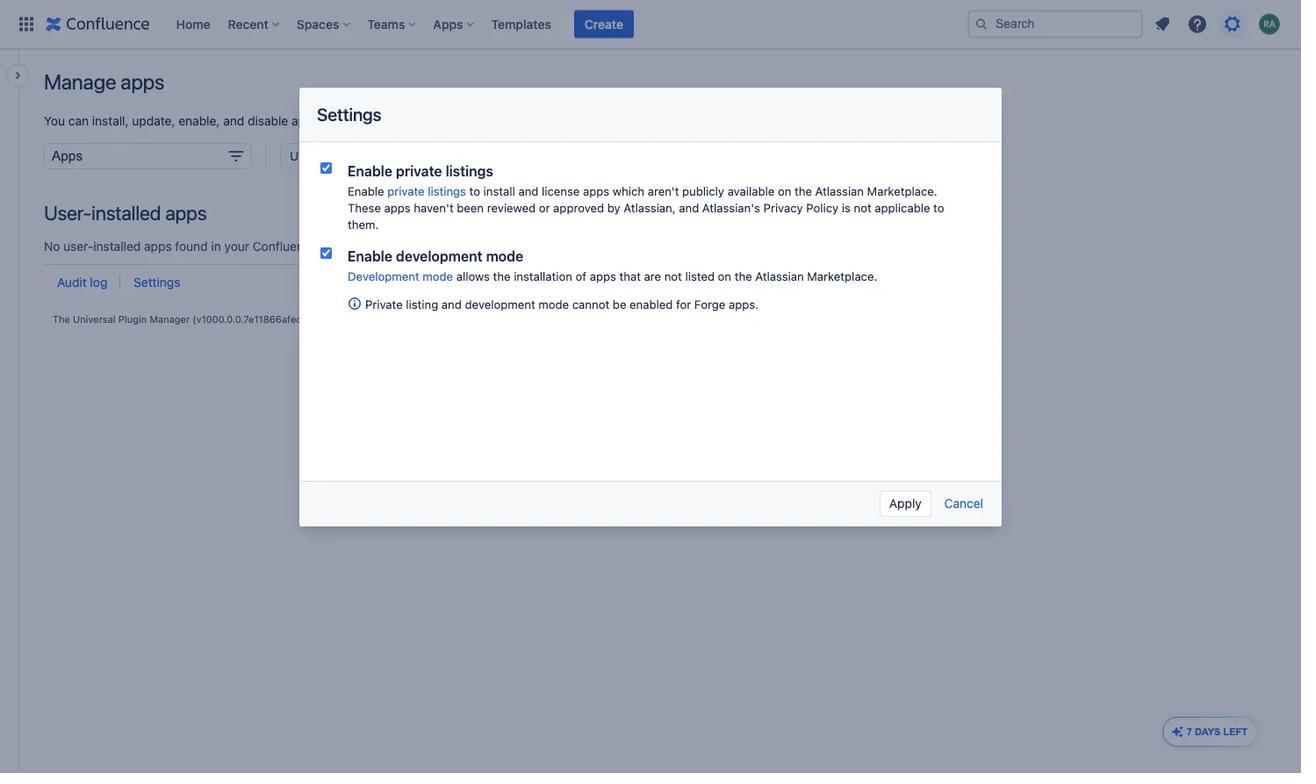 Task type: vqa. For each thing, say whether or not it's contained in the screenshot.
the applicable at the right top of the page
yes



Task type: locate. For each thing, give the bounding box(es) containing it.
and down publicly
[[679, 201, 699, 215]]

mode
[[486, 248, 524, 265], [423, 269, 453, 283], [539, 298, 569, 312]]

0 vertical spatial apps.
[[409, 114, 440, 128]]

cannot
[[573, 298, 610, 312]]

atlassian,
[[624, 201, 676, 215]]

apply button
[[880, 491, 932, 517]]

0 horizontal spatial user-
[[44, 202, 91, 225]]

0 vertical spatial enable private listings
[[348, 163, 494, 180]]

1 vertical spatial mode
[[423, 269, 453, 283]]

private
[[396, 163, 442, 180], [388, 184, 425, 198]]

applicable
[[875, 201, 931, 215]]

0 vertical spatial on
[[778, 184, 792, 198]]

user- for user-installed apps
[[44, 202, 91, 225]]

to
[[470, 184, 481, 198], [934, 201, 945, 215]]

settings up user-installed
[[317, 104, 382, 125]]

by inside to install and license apps which aren't publicly available on the atlassian marketplace. these apps haven't been reviewed or approved by atlassian, and atlassian's privacy policy is not applicable to them.
[[608, 201, 621, 215]]

installed down here.
[[322, 148, 369, 163]]

1 vertical spatial apps.
[[729, 298, 759, 312]]

to up 'been'
[[470, 184, 481, 198]]

1 horizontal spatial user-
[[290, 148, 322, 163]]

apps.
[[409, 114, 440, 128], [729, 298, 759, 312]]

0 vertical spatial not
[[854, 201, 872, 215]]

installed
[[322, 148, 369, 163], [91, 202, 161, 225], [93, 239, 141, 254]]

1 vertical spatial installed
[[91, 202, 161, 225]]

1 vertical spatial to
[[934, 201, 945, 215]]

found
[[175, 239, 208, 254]]

1 horizontal spatial atlassian
[[756, 269, 804, 283]]

0 horizontal spatial not
[[665, 269, 682, 283]]

2 horizontal spatial mode
[[539, 298, 569, 312]]

license
[[542, 184, 580, 198]]

user-installed
[[290, 148, 369, 163]]

0 vertical spatial enable
[[348, 163, 393, 180]]

0 horizontal spatial on
[[718, 269, 732, 283]]

global element
[[11, 0, 965, 49]]

1 vertical spatial by
[[313, 314, 324, 325]]

policy
[[807, 201, 839, 215]]

1 horizontal spatial to
[[934, 201, 945, 215]]

listings
[[446, 163, 494, 180], [428, 184, 466, 198]]

not right is
[[854, 201, 872, 215]]

2 vertical spatial mode
[[539, 298, 569, 312]]

0 vertical spatial new
[[382, 114, 406, 128]]

0 vertical spatial settings
[[317, 104, 382, 125]]

spaces button
[[291, 10, 357, 38]]

user-installed apps
[[44, 202, 207, 225]]

atlassian down info image
[[327, 314, 368, 325]]

marketplace. up "applicable"
[[868, 184, 938, 198]]

1 horizontal spatial apps.
[[729, 298, 759, 312]]

not right are
[[665, 269, 682, 283]]

0 vertical spatial development
[[396, 248, 483, 265]]

0 vertical spatial atlassian
[[816, 184, 864, 198]]

publicly
[[683, 184, 725, 198]]

installed for user-installed apps
[[91, 202, 161, 225]]

0 horizontal spatial by
[[313, 314, 324, 325]]

2 horizontal spatial the
[[795, 184, 813, 198]]

haven't
[[414, 201, 454, 215]]

banner
[[0, 0, 1302, 49]]

Enable private listings checkbox
[[321, 163, 332, 174]]

the right allows
[[493, 269, 511, 283]]

find new apps. link
[[355, 114, 440, 128]]

atlassian inside to install and license apps which aren't publicly available on the atlassian marketplace. these apps haven't been reviewed or approved by atlassian, and atlassian's privacy policy is not applicable to them.
[[816, 184, 864, 198]]

no
[[44, 239, 60, 254]]

create link
[[574, 10, 634, 38]]

atlassian down privacy
[[756, 269, 804, 283]]

be
[[613, 298, 627, 312]]

apps left here.
[[292, 114, 319, 128]]

installed up user-
[[91, 202, 161, 225]]

0 horizontal spatial to
[[470, 184, 481, 198]]

1 vertical spatial settings
[[134, 275, 181, 290]]

instance.
[[321, 239, 372, 254]]

development
[[348, 269, 420, 283]]

0 vertical spatial private
[[396, 163, 442, 180]]

on
[[778, 184, 792, 198], [718, 269, 732, 283]]

build a new app link
[[830, 145, 937, 159]]

apps
[[121, 69, 164, 94], [292, 114, 319, 128], [583, 184, 610, 198], [384, 201, 411, 215], [165, 202, 207, 225], [144, 239, 172, 254], [590, 269, 617, 283]]

user-
[[63, 239, 93, 254]]

listings up install
[[446, 163, 494, 180]]

confluence image
[[46, 14, 150, 35], [46, 14, 150, 35]]

mode up listing
[[423, 269, 453, 283]]

manage apps
[[44, 69, 164, 94]]

plugin
[[118, 314, 147, 325]]

to right "applicable"
[[934, 201, 945, 215]]

new right find on the top of page
[[382, 114, 406, 128]]

build a new app
[[844, 145, 937, 159]]

privacy
[[764, 201, 804, 215]]

0 vertical spatial by
[[608, 201, 621, 215]]

2 horizontal spatial atlassian
[[816, 184, 864, 198]]

them.
[[348, 218, 379, 232]]

1 vertical spatial enable private listings
[[348, 184, 466, 198]]

mode down installation
[[539, 298, 569, 312]]

1 horizontal spatial by
[[608, 201, 621, 215]]

marketplace. inside "enable development mode development mode allows the installation of apps that are not listed on the atlassian marketplace."
[[808, 269, 878, 283]]

1 vertical spatial development
[[465, 298, 536, 312]]

user-
[[290, 148, 322, 163], [44, 202, 91, 225]]

apply
[[890, 497, 922, 511]]

development
[[396, 248, 483, 265], [465, 298, 536, 312]]

marketplace.
[[868, 184, 938, 198], [808, 269, 878, 283]]

which
[[613, 184, 645, 198]]

manager
[[150, 314, 190, 325]]

new
[[382, 114, 406, 128], [889, 145, 913, 159]]

1 horizontal spatial on
[[778, 184, 792, 198]]

home
[[176, 17, 210, 31]]

private up haven't
[[388, 184, 425, 198]]

listings up haven't
[[428, 184, 466, 198]]

apps up found
[[165, 202, 207, 225]]

on up privacy
[[778, 184, 792, 198]]

2 vertical spatial enable
[[348, 248, 393, 265]]

apps right of
[[590, 269, 617, 283]]

enable private listings up haven't
[[348, 184, 466, 198]]

universal
[[73, 314, 116, 325]]

0 vertical spatial user-
[[290, 148, 322, 163]]

1 vertical spatial enable
[[348, 184, 384, 198]]

1 horizontal spatial settings
[[317, 104, 382, 125]]

forge
[[695, 298, 726, 312]]

1 horizontal spatial mode
[[486, 248, 524, 265]]

1 horizontal spatial not
[[854, 201, 872, 215]]

new right 'a'
[[889, 145, 913, 159]]

0 horizontal spatial atlassian
[[327, 314, 368, 325]]

the
[[795, 184, 813, 198], [493, 269, 511, 283], [735, 269, 753, 283]]

approved
[[554, 201, 604, 215]]

1 vertical spatial not
[[665, 269, 682, 283]]

the up policy
[[795, 184, 813, 198]]

1 vertical spatial new
[[889, 145, 913, 159]]

0 horizontal spatial new
[[382, 114, 406, 128]]

and left disable
[[223, 114, 244, 128]]

1 vertical spatial atlassian
[[756, 269, 804, 283]]

the inside to install and license apps which aren't publicly available on the atlassian marketplace. these apps haven't been reviewed or approved by atlassian, and atlassian's privacy policy is not applicable to them.
[[795, 184, 813, 198]]

atlassian
[[816, 184, 864, 198], [756, 269, 804, 283], [327, 314, 368, 325]]

None field
[[44, 143, 251, 170]]

0 vertical spatial marketplace.
[[868, 184, 938, 198]]

not
[[854, 201, 872, 215], [665, 269, 682, 283]]

by down which
[[608, 201, 621, 215]]

apps. right find on the top of page
[[409, 114, 440, 128]]

for
[[676, 298, 691, 312]]

0 horizontal spatial mode
[[423, 269, 453, 283]]

1 vertical spatial user-
[[44, 202, 91, 225]]

3 enable from the top
[[348, 248, 393, 265]]

and
[[223, 114, 244, 128], [519, 184, 539, 198], [679, 201, 699, 215], [442, 298, 462, 312]]

install,
[[92, 114, 129, 128]]

enable private listings up private listings "link"
[[348, 163, 494, 180]]

1 horizontal spatial the
[[735, 269, 753, 283]]

on right listed
[[718, 269, 732, 283]]

installed for user-installed
[[322, 148, 369, 163]]

1 vertical spatial marketplace.
[[808, 269, 878, 283]]

settings inside dialog
[[317, 104, 382, 125]]

available
[[728, 184, 775, 198]]

marketplace. down is
[[808, 269, 878, 283]]

by left 'atlassian' link
[[313, 314, 324, 325]]

0 vertical spatial installed
[[322, 148, 369, 163]]

0 vertical spatial mode
[[486, 248, 524, 265]]

private up private listings "link"
[[396, 163, 442, 180]]

installed down user-installed apps
[[93, 239, 141, 254]]

by
[[608, 201, 621, 215], [313, 314, 324, 325]]

mode up allows
[[486, 248, 524, 265]]

apps right these
[[384, 201, 411, 215]]

the right listed
[[735, 269, 753, 283]]

on inside to install and license apps which aren't publicly available on the atlassian marketplace. these apps haven't been reviewed or approved by atlassian, and atlassian's privacy policy is not applicable to them.
[[778, 184, 792, 198]]

apps button
[[428, 10, 481, 38]]

0 horizontal spatial settings
[[134, 275, 181, 290]]

development down allows
[[465, 298, 536, 312]]

settings
[[317, 104, 382, 125], [134, 275, 181, 290]]

2 enable private listings from the top
[[348, 184, 466, 198]]

settings up manager
[[134, 275, 181, 290]]

atlassian up is
[[816, 184, 864, 198]]

0 horizontal spatial apps.
[[409, 114, 440, 128]]

manage
[[44, 69, 116, 94]]

1 horizontal spatial new
[[889, 145, 913, 159]]

enabled
[[630, 298, 673, 312]]

apps up approved
[[583, 184, 610, 198]]

apps. right forge
[[729, 298, 759, 312]]

these
[[348, 201, 381, 215]]

are
[[644, 269, 662, 283]]

enable private listings
[[348, 163, 494, 180], [348, 184, 466, 198]]

development up allows
[[396, 248, 483, 265]]

1 vertical spatial on
[[718, 269, 732, 283]]



Task type: describe. For each thing, give the bounding box(es) containing it.
install
[[484, 184, 515, 198]]

listing
[[406, 298, 439, 312]]

settings icon image
[[1223, 14, 1244, 35]]

update,
[[132, 114, 175, 128]]

apps
[[433, 17, 463, 31]]

the universal plugin manager (v1000.0.0.7e11866afec1) by atlassian
[[53, 314, 368, 325]]

atlassian inside "enable development mode development mode allows the installation of apps that are not listed on the atlassian marketplace."
[[756, 269, 804, 283]]

of
[[576, 269, 587, 283]]

create
[[585, 17, 624, 31]]

banner containing home
[[0, 0, 1302, 49]]

audit log
[[57, 275, 107, 290]]

1 vertical spatial listings
[[428, 184, 466, 198]]

aren't
[[648, 184, 679, 198]]

private
[[365, 298, 403, 312]]

not inside to install and license apps which aren't publicly available on the atlassian marketplace. these apps haven't been reviewed or approved by atlassian, and atlassian's privacy policy is not applicable to them.
[[854, 201, 872, 215]]

settings link
[[134, 275, 181, 290]]

disable
[[248, 114, 288, 128]]

find
[[355, 114, 379, 128]]

the
[[53, 314, 70, 325]]

development mode link
[[348, 269, 453, 283]]

audit
[[57, 275, 87, 290]]

templates
[[492, 17, 552, 31]]

marketplace. inside to install and license apps which aren't publicly available on the atlassian marketplace. these apps haven't been reviewed or approved by atlassian, and atlassian's privacy policy is not applicable to them.
[[868, 184, 938, 198]]

and up reviewed
[[519, 184, 539, 198]]

apps inside "enable development mode development mode allows the installation of apps that are not listed on the atlassian marketplace."
[[590, 269, 617, 283]]

here.
[[323, 114, 351, 128]]

2 enable from the top
[[348, 184, 384, 198]]

mode for mode
[[423, 269, 453, 283]]

1 enable from the top
[[348, 163, 393, 180]]

1 enable private listings from the top
[[348, 163, 494, 180]]

2 vertical spatial installed
[[93, 239, 141, 254]]

on inside "enable development mode development mode allows the installation of apps that are not listed on the atlassian marketplace."
[[718, 269, 732, 283]]

private listings link
[[388, 184, 466, 198]]

no user-installed apps found in your confluence instance.
[[44, 239, 372, 254]]

atlassian link
[[327, 314, 368, 325]]

0 horizontal spatial the
[[493, 269, 511, 283]]

can
[[68, 114, 89, 128]]

listed
[[686, 269, 715, 283]]

atlassian's
[[703, 201, 761, 215]]

templates link
[[486, 10, 557, 38]]

log
[[90, 275, 107, 290]]

enable inside "enable development mode development mode allows the installation of apps that are not listed on the atlassian marketplace."
[[348, 248, 393, 265]]

is
[[842, 201, 851, 215]]

0 vertical spatial to
[[470, 184, 481, 198]]

audit log link
[[57, 275, 107, 290]]

mode for and
[[539, 298, 569, 312]]

in
[[211, 239, 221, 254]]

you can install, update, enable, and disable apps here. find new apps.
[[44, 114, 440, 128]]

installation
[[514, 269, 573, 283]]

not inside "enable development mode development mode allows the installation of apps that are not listed on the atlassian marketplace."
[[665, 269, 682, 283]]

you
[[44, 114, 65, 128]]

apps left found
[[144, 239, 172, 254]]

apps. inside settings dialog
[[729, 298, 759, 312]]

enable development mode development mode allows the installation of apps that are not listed on the atlassian marketplace.
[[348, 248, 878, 283]]

and right listing
[[442, 298, 462, 312]]

home link
[[171, 10, 216, 38]]

settings dialog
[[300, 88, 1015, 527]]

1 vertical spatial private
[[388, 184, 425, 198]]

to install and license apps which aren't publicly available on the atlassian marketplace. these apps haven't been reviewed or approved by atlassian, and atlassian's privacy policy is not applicable to them.
[[348, 184, 945, 232]]

info image
[[348, 297, 362, 311]]

Search field
[[968, 10, 1144, 38]]

small image
[[830, 145, 844, 159]]

been
[[457, 201, 484, 215]]

apps up update,
[[121, 69, 164, 94]]

enable,
[[179, 114, 220, 128]]

(v1000.0.0.7e11866afec1)
[[193, 314, 310, 325]]

or
[[539, 201, 550, 215]]

your
[[224, 239, 250, 254]]

a
[[879, 145, 886, 159]]

search image
[[975, 17, 989, 31]]

confluence
[[253, 239, 318, 254]]

spaces
[[297, 17, 339, 31]]

2 vertical spatial atlassian
[[327, 314, 368, 325]]

Enable development mode checkbox
[[321, 248, 332, 259]]

user- for user-installed
[[290, 148, 322, 163]]

0 vertical spatial listings
[[446, 163, 494, 180]]

cancel button
[[944, 491, 985, 517]]

allows
[[457, 269, 490, 283]]

development inside "enable development mode development mode allows the installation of apps that are not listed on the atlassian marketplace."
[[396, 248, 483, 265]]

build
[[848, 145, 876, 159]]

app
[[916, 145, 937, 159]]

cancel
[[945, 497, 984, 511]]

private listing and development mode cannot be enabled for forge apps.
[[365, 298, 759, 312]]

that
[[620, 269, 641, 283]]

reviewed
[[487, 201, 536, 215]]



